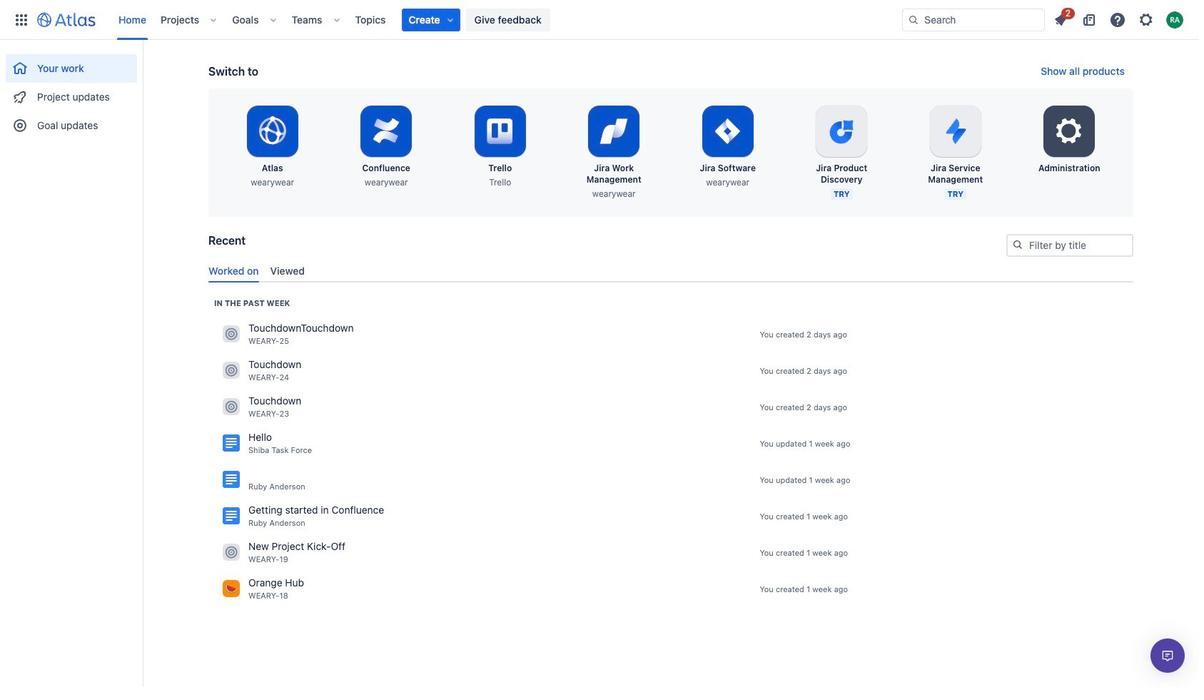 Task type: vqa. For each thing, say whether or not it's contained in the screenshot.
the top confluence icon
yes



Task type: describe. For each thing, give the bounding box(es) containing it.
help image
[[1110, 11, 1127, 28]]

search image
[[908, 14, 920, 25]]

Filter by title field
[[1008, 236, 1133, 256]]

1 townsquare image from the top
[[223, 326, 240, 343]]

1 horizontal spatial settings image
[[1138, 11, 1156, 28]]

open intercom messenger image
[[1160, 648, 1177, 665]]

top element
[[9, 0, 903, 40]]

Search field
[[903, 8, 1046, 31]]

switch to... image
[[13, 11, 30, 28]]

0 horizontal spatial settings image
[[1053, 114, 1087, 149]]

2 townsquare image from the top
[[223, 362, 240, 379]]

confluence image
[[223, 435, 240, 452]]



Task type: locate. For each thing, give the bounding box(es) containing it.
0 vertical spatial townsquare image
[[223, 544, 240, 562]]

heading
[[214, 298, 290, 309]]

settings image
[[1138, 11, 1156, 28], [1053, 114, 1087, 149]]

1 vertical spatial settings image
[[1053, 114, 1087, 149]]

1 townsquare image from the top
[[223, 544, 240, 562]]

banner
[[0, 0, 1200, 40]]

1 vertical spatial confluence image
[[223, 508, 240, 525]]

notifications image
[[1053, 11, 1070, 28]]

search image
[[1013, 239, 1024, 251]]

townsquare image
[[223, 326, 240, 343], [223, 362, 240, 379], [223, 399, 240, 416]]

1 confluence image from the top
[[223, 472, 240, 489]]

townsquare image
[[223, 544, 240, 562], [223, 581, 240, 598]]

3 townsquare image from the top
[[223, 399, 240, 416]]

None search field
[[903, 8, 1046, 31]]

0 vertical spatial townsquare image
[[223, 326, 240, 343]]

0 vertical spatial settings image
[[1138, 11, 1156, 28]]

1 vertical spatial townsquare image
[[223, 362, 240, 379]]

0 vertical spatial confluence image
[[223, 472, 240, 489]]

1 vertical spatial townsquare image
[[223, 581, 240, 598]]

confluence image
[[223, 472, 240, 489], [223, 508, 240, 525]]

2 confluence image from the top
[[223, 508, 240, 525]]

tab list
[[203, 259, 1140, 283]]

2 townsquare image from the top
[[223, 581, 240, 598]]

account image
[[1167, 11, 1184, 28]]

group
[[6, 40, 137, 144]]

2 vertical spatial townsquare image
[[223, 399, 240, 416]]



